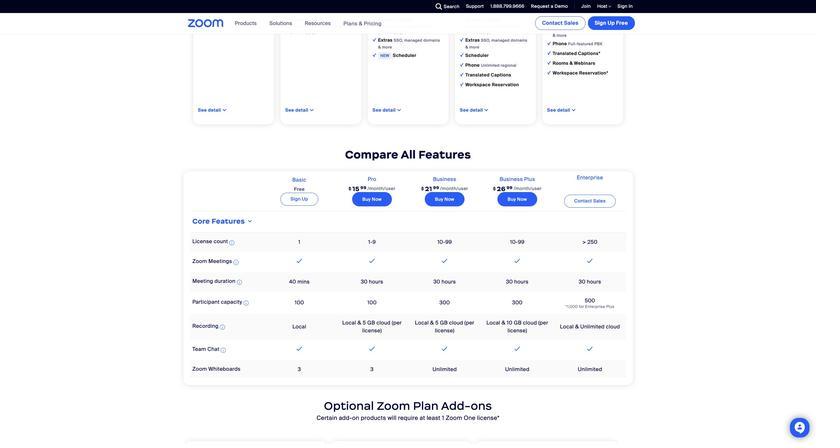 Task type: vqa. For each thing, say whether or not it's contained in the screenshot.


Task type: locate. For each thing, give the bounding box(es) containing it.
workspace down rooms
[[553, 70, 578, 76]]

free left resources
[[291, 24, 300, 29]]

0 horizontal spatial plus
[[524, 176, 535, 183]]

2 buy now link from the left
[[425, 192, 465, 207]]

3 apps from the left
[[494, 24, 503, 29]]

1 horizontal spatial $
[[421, 186, 424, 192]]

3 essential from the left
[[466, 17, 487, 23]]

contact sales inside core features application
[[574, 198, 606, 204]]

phone left full-
[[553, 41, 567, 47]]

$ inside "$ 21 99 /month/user"
[[421, 186, 424, 192]]

apps up new scheduler
[[406, 24, 416, 29]]

0 horizontal spatial 10-
[[438, 239, 445, 246]]

1 horizontal spatial 3
[[371, 366, 374, 373]]

1 horizontal spatial year
[[426, 24, 434, 29]]

0 horizontal spatial gb
[[367, 320, 375, 326]]

2 cloud storage 5gb from the left
[[378, 7, 420, 13]]

for inside 500 *1,000 for enterprise plus
[[579, 304, 584, 309]]

0 horizontal spatial translated
[[466, 72, 490, 78]]

1 30 hours from the left
[[361, 279, 383, 285]]

managed up regional on the top of page
[[492, 38, 510, 43]]

1 5 from the left
[[363, 320, 366, 326]]

extras up "new"
[[378, 37, 394, 43]]

for for include icon associated with cloud storage 10gb
[[504, 24, 510, 29]]

solutions button
[[269, 13, 295, 34]]

sso, managed domains & more for scheduler
[[378, 38, 440, 50]]

include image down the search "button"
[[460, 18, 464, 21]]

2 horizontal spatial sso,
[[569, 26, 578, 31]]

& inside product information navigation
[[359, 20, 363, 27]]

buy now link for 21
[[425, 192, 465, 207]]

phone up translated captions
[[466, 62, 480, 68]]

2 horizontal spatial essential
[[466, 17, 487, 23]]

essential
[[291, 17, 312, 23], [378, 17, 399, 23], [466, 17, 487, 23]]

3 30 from the left
[[506, 279, 513, 285]]

buy down $26.99 per month per user element
[[508, 196, 516, 202]]

2 horizontal spatial buy now link
[[498, 192, 537, 207]]

2 horizontal spatial $
[[493, 186, 496, 192]]

optional
[[324, 399, 374, 414]]

0 horizontal spatial local & 5 gb cloud (per license)
[[342, 320, 402, 334]]

1 $ from the left
[[349, 186, 352, 192]]

1 vertical spatial contact sales link
[[564, 195, 616, 208]]

10gb
[[499, 8, 510, 13]]

$ inside $ 15 99 /month/user
[[349, 186, 352, 192]]

right image
[[247, 219, 253, 224]]

see detail button for cloud storage 5gb
[[373, 107, 396, 113]]

see detail
[[198, 107, 221, 113], [285, 107, 308, 113], [373, 107, 396, 113], [460, 107, 483, 113], [547, 107, 570, 113]]

&
[[359, 20, 363, 27], [553, 33, 556, 38], [378, 45, 381, 50], [466, 45, 468, 50], [570, 60, 573, 66], [358, 320, 361, 326], [430, 320, 434, 326], [502, 320, 506, 326], [575, 324, 579, 330]]

0 horizontal spatial include image
[[373, 18, 376, 21]]

core features cell
[[190, 214, 627, 230]]

1 horizontal spatial essential
[[378, 17, 399, 23]]

2 10-99 from the left
[[510, 239, 525, 246]]

2 scheduler from the left
[[466, 52, 489, 58]]

sso, managed domains & more up new scheduler
[[378, 38, 440, 50]]

included image
[[295, 257, 304, 265], [368, 257, 376, 265], [441, 257, 449, 265], [586, 257, 595, 265], [295, 345, 304, 353]]

see for cloud storage 5gb
[[373, 107, 382, 113]]

2 buy now from the left
[[435, 196, 455, 202]]

apply) for cloud storage 5gb
[[392, 30, 403, 35]]

for for include image
[[330, 24, 335, 29]]

contact sales link
[[535, 16, 585, 30], [564, 195, 616, 208]]

local & unlimited cloud
[[560, 324, 620, 330]]

team chat image
[[221, 347, 226, 355]]

1 horizontal spatial (per
[[465, 320, 475, 326]]

support
[[466, 3, 484, 9]]

2 see detail button from the left
[[285, 107, 308, 113]]

more up phone unlimited regional
[[469, 45, 480, 50]]

$ left 15
[[349, 186, 352, 192]]

buy down $15.99 per month per user element
[[363, 196, 371, 202]]

essential apps free premium apps for 1 year (terms apply)
[[291, 17, 347, 35], [378, 17, 434, 35], [466, 17, 522, 35]]

optional zoom plan add-ons certain add-on products will require at least 1 zoom one license*
[[317, 399, 500, 422]]

cloud up pricing
[[378, 7, 392, 13]]

sso, up phone unlimited regional
[[481, 38, 491, 43]]

cloud storage 5gb up pricing
[[378, 7, 420, 13]]

new scheduler
[[380, 52, 416, 58]]

0 horizontal spatial 5
[[363, 320, 366, 326]]

plans & pricing link
[[344, 20, 382, 27], [344, 20, 382, 27]]

1 horizontal spatial contact
[[574, 198, 592, 204]]

15
[[353, 185, 360, 193]]

buy now down $15.99 per month per user element
[[363, 196, 382, 202]]

sso, up new scheduler
[[394, 38, 403, 43]]

workspace reservation*
[[553, 70, 609, 76]]

buy
[[363, 196, 371, 202], [435, 196, 443, 202], [508, 196, 516, 202]]

domains for full-
[[598, 26, 615, 31]]

3 hours from the left
[[514, 279, 529, 285]]

now down $26.99 per month per user element
[[517, 196, 527, 202]]

5gb up resources dropdown button
[[325, 8, 333, 13]]

1 buy now from the left
[[363, 196, 382, 202]]

2 horizontal spatial sign
[[618, 3, 628, 9]]

for for cloud storage 5gb's include icon
[[417, 24, 422, 29]]

/month/user inside "$ 21 99 /month/user"
[[440, 186, 468, 192]]

premium
[[301, 24, 318, 29], [388, 24, 405, 29], [475, 24, 493, 29]]

2 premium from the left
[[388, 24, 405, 29]]

business up $ 26 99 /month/user
[[500, 176, 523, 183]]

zoom logo image
[[188, 19, 224, 27]]

meeting duration application
[[192, 278, 243, 287]]

enterprise inside 500 *1,000 for enterprise plus
[[585, 304, 605, 309]]

extras
[[553, 25, 569, 31], [378, 37, 394, 43], [466, 37, 481, 43]]

up down the basic free
[[302, 196, 308, 202]]

1 horizontal spatial include image
[[460, 18, 464, 21]]

0 vertical spatial contact sales link
[[535, 16, 585, 30]]

rooms & webinars
[[553, 60, 596, 66]]

0 horizontal spatial license)
[[362, 327, 382, 334]]

sign down host
[[595, 20, 607, 26]]

0 horizontal spatial apps
[[313, 17, 325, 23]]

1 inside optional zoom plan add-ons certain add-on products will require at least 1 zoom one license*
[[442, 415, 444, 422]]

detail for cloud storage 10gb
[[470, 107, 483, 113]]

/month/user down pro
[[368, 186, 396, 192]]

1 vertical spatial sign
[[595, 20, 607, 26]]

sales
[[564, 20, 579, 26], [594, 198, 606, 204]]

business up "$ 21 99 /month/user"
[[433, 176, 456, 183]]

1 horizontal spatial features
[[419, 148, 471, 162]]

99 inside $ 15 99 /month/user
[[361, 185, 367, 191]]

4 detail from the left
[[470, 107, 483, 113]]

up inside button
[[608, 20, 615, 26]]

1 buy from the left
[[363, 196, 371, 202]]

workspace down translated captions
[[466, 82, 491, 88]]

2 /month/user from the left
[[440, 186, 468, 192]]

buy for 26
[[508, 196, 516, 202]]

buy for 15
[[363, 196, 371, 202]]

business
[[433, 176, 456, 183], [500, 176, 523, 183]]

search
[[444, 4, 460, 9]]

1 horizontal spatial phone
[[553, 41, 567, 47]]

3 /month/user from the left
[[514, 186, 542, 192]]

$26.99 per month per user element
[[493, 182, 542, 196]]

cloud storage 5gb for ok icon on top of include image
[[291, 7, 333, 13]]

zoom down "team"
[[192, 366, 207, 373]]

0 vertical spatial workspace
[[553, 70, 578, 76]]

year for cloud storage 5gb
[[426, 24, 434, 29]]

$ 15 99 /month/user
[[349, 185, 396, 193]]

2 horizontal spatial premium
[[475, 24, 493, 29]]

2 year from the left
[[426, 24, 434, 29]]

sso, down cloud storage unlimited
[[569, 26, 578, 31]]

1 30 from the left
[[361, 279, 368, 285]]

buy now down "$ 21 99 /month/user"
[[435, 196, 455, 202]]

3 30 hours from the left
[[506, 279, 529, 285]]

see for essential apps free premium apps for 1 year (terms apply)
[[285, 107, 294, 113]]

add-
[[339, 415, 352, 422]]

/month/user inside $ 15 99 /month/user
[[368, 186, 396, 192]]

/month/user right the 21
[[440, 186, 468, 192]]

1 include image from the left
[[373, 18, 376, 21]]

2 horizontal spatial /month/user
[[514, 186, 542, 192]]

5 see detail button from the left
[[547, 107, 570, 113]]

1 apps from the left
[[313, 17, 325, 23]]

join
[[582, 3, 591, 9]]

1 horizontal spatial (terms
[[378, 30, 391, 35]]

more up "new"
[[382, 45, 392, 50]]

for
[[330, 24, 335, 29], [417, 24, 422, 29], [504, 24, 510, 29], [579, 304, 584, 309]]

recording application
[[192, 323, 226, 332]]

unlimited
[[587, 16, 605, 21], [481, 63, 500, 68], [581, 324, 605, 330], [433, 366, 457, 373], [505, 366, 530, 373], [578, 366, 602, 373]]

(terms down pricing
[[378, 30, 391, 35]]

year down the search "button"
[[426, 24, 434, 29]]

0 horizontal spatial 100
[[295, 299, 304, 306]]

3 year from the left
[[513, 24, 522, 29]]

3 license) from the left
[[508, 327, 527, 334]]

extras for new
[[378, 37, 394, 43]]

apply) down resources
[[304, 30, 316, 35]]

0 vertical spatial contact
[[542, 20, 563, 26]]

rooms
[[553, 60, 569, 66]]

1 vertical spatial enterprise
[[585, 304, 605, 309]]

free inside the basic free
[[294, 186, 305, 192]]

300
[[440, 299, 450, 306], [512, 299, 523, 306]]

apply)
[[304, 30, 316, 35], [392, 30, 403, 35], [479, 30, 491, 35]]

4 see from the left
[[460, 107, 469, 113]]

free inside button
[[616, 20, 628, 26]]

1 license) from the left
[[362, 327, 382, 334]]

year
[[339, 24, 347, 29], [426, 24, 434, 29], [513, 24, 522, 29]]

1 now from the left
[[372, 196, 382, 202]]

0 horizontal spatial 5gb
[[325, 8, 333, 13]]

see detail button
[[198, 107, 221, 113], [285, 107, 308, 113], [373, 107, 396, 113], [460, 107, 483, 113], [547, 107, 570, 113]]

unlimited inside cloud storage unlimited
[[587, 16, 605, 21]]

meetings navigation
[[534, 13, 636, 31]]

sso, managed domains & more up 'featured'
[[553, 26, 615, 38]]

2 (per from the left
[[465, 320, 475, 326]]

1 horizontal spatial license)
[[435, 327, 455, 334]]

free down sign in
[[616, 20, 628, 26]]

support link
[[461, 0, 486, 13], [466, 3, 484, 9]]

recording image
[[220, 324, 225, 332]]

1 hours from the left
[[369, 279, 383, 285]]

1 horizontal spatial business
[[500, 176, 523, 183]]

0 vertical spatial plus
[[524, 176, 535, 183]]

products
[[235, 20, 257, 27]]

1 horizontal spatial apps
[[406, 24, 416, 29]]

1 vertical spatial sales
[[594, 198, 606, 204]]

1 inside core features application
[[298, 239, 301, 246]]

1 horizontal spatial 300
[[512, 299, 523, 306]]

storage
[[305, 7, 324, 13], [393, 7, 411, 13], [480, 7, 498, 13], [567, 16, 586, 21]]

99 for 21
[[433, 185, 439, 191]]

year for cloud storage 10gb
[[513, 24, 522, 29]]

1 horizontal spatial 5gb
[[412, 8, 420, 13]]

request
[[531, 3, 550, 9]]

1 vertical spatial contact
[[574, 198, 592, 204]]

extras up full-
[[553, 25, 569, 31]]

0 horizontal spatial sign
[[291, 196, 301, 202]]

zoom down "license"
[[192, 258, 207, 265]]

1.888.799.9666 button
[[486, 0, 526, 13], [491, 3, 525, 9]]

0 horizontal spatial apps
[[319, 24, 329, 29]]

3 detail from the left
[[383, 107, 396, 113]]

3 apply) from the left
[[479, 30, 491, 35]]

1 horizontal spatial translated
[[553, 50, 577, 56]]

apply) for cloud storage 10gb
[[479, 30, 491, 35]]

sign inside sign up link
[[291, 196, 301, 202]]

resources button
[[305, 13, 334, 34]]

free
[[616, 20, 628, 26], [291, 24, 300, 29], [378, 24, 387, 29], [466, 24, 474, 29], [294, 186, 305, 192]]

1 horizontal spatial sales
[[594, 198, 606, 204]]

2 include image from the left
[[460, 18, 464, 21]]

sso, managed domains & more up phone unlimited regional
[[466, 38, 528, 50]]

0 horizontal spatial premium
[[301, 24, 318, 29]]

1 year from the left
[[339, 24, 347, 29]]

2 300 from the left
[[512, 299, 523, 306]]

1 horizontal spatial essential apps free premium apps for 1 year (terms apply)
[[378, 17, 434, 35]]

1 horizontal spatial cloud storage 5gb
[[378, 7, 420, 13]]

detail for cloud storage 5gb
[[383, 107, 396, 113]]

99 inside "$ 21 99 /month/user"
[[433, 185, 439, 191]]

10-99
[[438, 239, 452, 246], [510, 239, 525, 246]]

3 apps from the left
[[488, 17, 500, 23]]

hours
[[369, 279, 383, 285], [442, 279, 456, 285], [514, 279, 529, 285], [587, 279, 601, 285]]

(terms for cloud storage 10gb
[[466, 30, 478, 35]]

premium down cloud storage 10gb at right
[[475, 24, 493, 29]]

3
[[298, 366, 301, 373], [371, 366, 374, 373]]

0 horizontal spatial scheduler
[[393, 52, 416, 58]]

0 vertical spatial up
[[608, 20, 615, 26]]

year right resources dropdown button
[[339, 24, 347, 29]]

sso,
[[569, 26, 578, 31], [394, 38, 403, 43], [481, 38, 491, 43]]

0 horizontal spatial managed
[[404, 38, 423, 43]]

0 horizontal spatial /month/user
[[368, 186, 396, 192]]

apps for cloud storage 5gb
[[406, 24, 416, 29]]

ons
[[471, 399, 492, 414]]

100
[[295, 299, 304, 306], [368, 299, 377, 306]]

zoom meetings application
[[192, 258, 240, 267]]

0 vertical spatial features
[[419, 148, 471, 162]]

4 see detail button from the left
[[460, 107, 483, 113]]

0 horizontal spatial now
[[372, 196, 382, 202]]

chat
[[208, 346, 220, 353]]

team chat
[[192, 346, 220, 353]]

phone
[[553, 41, 567, 47], [466, 62, 480, 68]]

free up "new"
[[378, 24, 387, 29]]

cloud up product information navigation at top left
[[291, 7, 304, 13]]

1 horizontal spatial apps
[[400, 17, 412, 23]]

0 horizontal spatial essential apps free premium apps for 1 year (terms apply)
[[291, 17, 347, 35]]

include image
[[373, 18, 376, 21], [460, 18, 464, 21]]

1 horizontal spatial 10-
[[510, 239, 518, 246]]

2 apps from the left
[[406, 24, 416, 29]]

1 (terms from the left
[[291, 30, 303, 35]]

(terms down support
[[466, 30, 478, 35]]

1 vertical spatial plus
[[606, 304, 615, 309]]

1 horizontal spatial scheduler
[[466, 52, 489, 58]]

1 premium from the left
[[301, 24, 318, 29]]

plan
[[413, 399, 439, 414]]

0 horizontal spatial 3
[[298, 366, 301, 373]]

0 horizontal spatial buy now
[[363, 196, 382, 202]]

3 see detail from the left
[[373, 107, 396, 113]]

3 buy from the left
[[508, 196, 516, 202]]

0 horizontal spatial features
[[212, 217, 245, 226]]

$15.99 per month per user element
[[349, 182, 396, 196]]

99 inside $ 26 99 /month/user
[[507, 185, 513, 191]]

9
[[373, 239, 376, 246]]

reservation
[[492, 82, 519, 88]]

sso, for scheduler
[[394, 38, 403, 43]]

/month/user inside $ 26 99 /month/user
[[514, 186, 542, 192]]

in
[[629, 3, 633, 9]]

2 horizontal spatial essential apps free premium apps for 1 year (terms apply)
[[466, 17, 522, 35]]

apps left plans at left
[[319, 24, 329, 29]]

include image right plans at left
[[373, 18, 376, 21]]

4 see detail from the left
[[460, 107, 483, 113]]

sales inside core features application
[[594, 198, 606, 204]]

2 30 from the left
[[434, 279, 440, 285]]

2 horizontal spatial more
[[557, 33, 567, 38]]

3 premium from the left
[[475, 24, 493, 29]]

0 horizontal spatial (terms
[[291, 30, 303, 35]]

sign inside the 'sign up free' button
[[595, 20, 607, 26]]

1.888.799.9666
[[491, 3, 525, 9]]

buy now for 21
[[435, 196, 455, 202]]

apply) up new scheduler
[[392, 30, 403, 35]]

sign left the in
[[618, 3, 628, 9]]

1 horizontal spatial 10-99
[[510, 239, 525, 246]]

3 see detail button from the left
[[373, 107, 396, 113]]

1 scheduler from the left
[[393, 52, 416, 58]]

2 apply) from the left
[[392, 30, 403, 35]]

ok image
[[285, 8, 289, 12], [373, 8, 376, 12], [460, 8, 464, 12], [547, 42, 551, 45], [373, 53, 376, 57], [460, 63, 464, 67], [547, 71, 551, 75], [460, 83, 464, 86]]

contact sales
[[542, 20, 579, 26], [574, 198, 606, 204]]

2 horizontal spatial domains
[[598, 26, 615, 31]]

reservation*
[[579, 70, 609, 76]]

1 3 from the left
[[298, 366, 301, 373]]

team
[[192, 346, 206, 353]]

zoom down "add-"
[[446, 415, 462, 422]]

30
[[361, 279, 368, 285], [434, 279, 440, 285], [506, 279, 513, 285], [579, 279, 586, 285]]

1 cloud storage 5gb from the left
[[291, 7, 333, 13]]

require
[[398, 415, 418, 422]]

2 horizontal spatial buy now
[[508, 196, 527, 202]]

1 buy now link from the left
[[352, 192, 392, 207]]

essential apps free premium apps for 1 year (terms apply) right include image
[[291, 17, 347, 35]]

2 now from the left
[[445, 196, 455, 202]]

1 horizontal spatial gb
[[440, 320, 448, 326]]

4 hours from the left
[[587, 279, 601, 285]]

99 for 15
[[361, 185, 367, 191]]

3 (per from the left
[[539, 320, 548, 326]]

99 for 26
[[507, 185, 513, 191]]

2 hours from the left
[[442, 279, 456, 285]]

2 $ from the left
[[421, 186, 424, 192]]

managed
[[579, 26, 597, 31], [404, 38, 423, 43], [492, 38, 510, 43]]

cloud storage 10gb
[[466, 7, 510, 13]]

0 horizontal spatial extras
[[378, 37, 394, 43]]

now down $15.99 per month per user element
[[372, 196, 382, 202]]

phone full-featured pbx
[[553, 41, 603, 47]]

3 buy now from the left
[[508, 196, 527, 202]]

$ left the 21
[[421, 186, 424, 192]]

1 horizontal spatial plus
[[606, 304, 615, 309]]

essential apps free premium apps for 1 year (terms apply) up new scheduler
[[378, 17, 434, 35]]

/month/user down "business plus"
[[514, 186, 542, 192]]

buy now down $26.99 per month per user element
[[508, 196, 527, 202]]

1 horizontal spatial up
[[608, 20, 615, 26]]

2 buy from the left
[[435, 196, 443, 202]]

banner
[[180, 13, 636, 34]]

0 horizontal spatial year
[[339, 24, 347, 29]]

buy now for 26
[[508, 196, 527, 202]]

1 essential apps free premium apps for 1 year (terms apply) from the left
[[291, 17, 347, 35]]

$ left 26 on the right
[[493, 186, 496, 192]]

1 horizontal spatial managed
[[492, 38, 510, 43]]

sign for sign up
[[291, 196, 301, 202]]

participant
[[192, 299, 220, 306]]

2 horizontal spatial apps
[[494, 24, 503, 29]]

workspace
[[553, 70, 578, 76], [466, 82, 491, 88]]

1 see detail button from the left
[[198, 107, 221, 113]]

cloud storage 5gb up product information navigation at top left
[[291, 7, 333, 13]]

1 vertical spatial up
[[302, 196, 308, 202]]

cloud storage 5gb
[[291, 7, 333, 13], [378, 7, 420, 13]]

(terms down solutions
[[291, 30, 303, 35]]

scheduler up phone unlimited regional
[[466, 52, 489, 58]]

1 vertical spatial translated
[[466, 72, 490, 78]]

year down 1.888.799.9666
[[513, 24, 522, 29]]

apps down 10gb
[[494, 24, 503, 29]]

2 essential apps free premium apps for 1 year (terms apply) from the left
[[378, 17, 434, 35]]

(terms for cloud storage 5gb
[[378, 30, 391, 35]]

product information navigation
[[230, 13, 387, 34]]

scheduler
[[393, 52, 416, 58], [466, 52, 489, 58]]

up down host dropdown button
[[608, 20, 615, 26]]

2 horizontal spatial (terms
[[466, 30, 478, 35]]

1 business from the left
[[433, 176, 456, 183]]

sign down the basic free
[[291, 196, 301, 202]]

now down "$ 21 99 /month/user"
[[445, 196, 455, 202]]

0 horizontal spatial business
[[433, 176, 456, 183]]

local
[[342, 320, 356, 326], [415, 320, 429, 326], [487, 320, 500, 326], [293, 324, 306, 330], [560, 324, 574, 330]]

0 horizontal spatial sso, managed domains & more
[[378, 38, 440, 50]]

1 horizontal spatial buy now link
[[425, 192, 465, 207]]

phone for phone full-featured pbx
[[553, 41, 567, 47]]

sign in link
[[613, 0, 636, 13], [618, 3, 633, 9]]

premium right solutions dropdown button
[[301, 24, 318, 29]]

5 see from the left
[[547, 107, 556, 113]]

3 gb from the left
[[514, 320, 522, 326]]

2 (terms from the left
[[378, 30, 391, 35]]

sign for sign in
[[618, 3, 628, 9]]

3 $ from the left
[[493, 186, 496, 192]]

translated up rooms
[[553, 50, 577, 56]]

2 apps from the left
[[400, 17, 412, 23]]

buy now for 15
[[363, 196, 382, 202]]

up inside core features application
[[302, 196, 308, 202]]

up for sign up
[[302, 196, 308, 202]]

essential apps free premium apps for 1 year (terms apply) down cloud storage 10gb at right
[[466, 17, 522, 35]]

1 300 from the left
[[440, 299, 450, 306]]

0 horizontal spatial workspace
[[466, 82, 491, 88]]

extras up phone unlimited regional
[[466, 37, 481, 43]]

0 vertical spatial sign
[[618, 3, 628, 9]]

cloud down 'scheduler*'
[[553, 16, 566, 21]]

0 horizontal spatial contact
[[542, 20, 563, 26]]

/month/user for 15
[[368, 186, 396, 192]]

0 horizontal spatial essential
[[291, 17, 312, 23]]

gb inside local & 10 gb cloud (per license)
[[514, 320, 522, 326]]

0 horizontal spatial 10-99
[[438, 239, 452, 246]]

scheduler right "new"
[[393, 52, 416, 58]]

sign up
[[291, 196, 308, 202]]

2 see detail from the left
[[285, 107, 308, 113]]

5 see detail from the left
[[547, 107, 570, 113]]

premium right pricing
[[388, 24, 405, 29]]

ok image left workspace reservation
[[460, 83, 464, 86]]

apply) down cloud storage 10gb at right
[[479, 30, 491, 35]]

contact sales inside meetings navigation
[[542, 20, 579, 26]]

1 horizontal spatial local & 5 gb cloud (per license)
[[415, 320, 475, 334]]

domains for scheduler
[[424, 38, 440, 43]]

cloud storage 5gb for ok icon above pricing
[[378, 7, 420, 13]]

plus right 500
[[606, 304, 615, 309]]

local inside local & 10 gb cloud (per license)
[[487, 320, 500, 326]]

5gb left the search "button"
[[412, 8, 420, 13]]

extras for phone
[[553, 25, 569, 31]]

ok image
[[547, 7, 551, 10], [547, 17, 551, 20], [547, 26, 551, 30], [373, 38, 376, 42], [460, 38, 464, 42], [547, 51, 551, 55], [460, 53, 464, 57], [547, 61, 551, 65], [460, 73, 464, 77]]

plus up $ 26 99 /month/user
[[524, 176, 535, 183]]

see detail for cloud storage 5gb
[[373, 107, 396, 113]]

1 horizontal spatial /month/user
[[440, 186, 468, 192]]

0 vertical spatial sales
[[564, 20, 579, 26]]

managed up new scheduler
[[404, 38, 423, 43]]

2 vertical spatial sign
[[291, 196, 301, 202]]

see detail for essential apps free premium apps for 1 year (terms apply)
[[285, 107, 308, 113]]

buy down "$ 21 99 /month/user"
[[435, 196, 443, 202]]

2 detail from the left
[[295, 107, 308, 113]]

0 horizontal spatial (per
[[392, 320, 402, 326]]

0 vertical spatial phone
[[553, 41, 567, 47]]

contact sales link inside meetings navigation
[[535, 16, 585, 30]]

translated down phone unlimited regional
[[466, 72, 490, 78]]

buy now link for 26
[[498, 192, 537, 207]]

2 see from the left
[[285, 107, 294, 113]]

products
[[361, 415, 386, 422]]

$ inside $ 26 99 /month/user
[[493, 186, 496, 192]]

5
[[363, 320, 366, 326], [435, 320, 439, 326]]

free down basic
[[294, 186, 305, 192]]

0 horizontal spatial buy now link
[[352, 192, 392, 207]]

now for 26
[[517, 196, 527, 202]]

managed down cloud storage unlimited
[[579, 26, 597, 31]]

more up 'phone full-featured pbx'
[[557, 33, 567, 38]]

included image
[[513, 257, 522, 265], [368, 345, 376, 353], [441, 345, 449, 353], [513, 345, 522, 353], [586, 345, 595, 353]]

3 buy now link from the left
[[498, 192, 537, 207]]

ok image right search
[[460, 8, 464, 12]]

2 business from the left
[[500, 176, 523, 183]]

3 now from the left
[[517, 196, 527, 202]]

0 horizontal spatial buy
[[363, 196, 371, 202]]



Task type: describe. For each thing, give the bounding box(es) containing it.
all
[[401, 148, 416, 162]]

4 30 hours from the left
[[579, 279, 601, 285]]

basic free
[[292, 177, 307, 192]]

2 100 from the left
[[368, 299, 377, 306]]

managed for full-
[[579, 26, 597, 31]]

sign up free button
[[588, 16, 635, 30]]

plus inside 500 *1,000 for enterprise plus
[[606, 304, 615, 309]]

21
[[425, 185, 432, 193]]

1 apps from the left
[[319, 24, 329, 29]]

features inside cell
[[212, 217, 245, 226]]

*1,000
[[566, 304, 578, 309]]

1 horizontal spatial extras
[[466, 37, 481, 43]]

1 (per from the left
[[392, 320, 402, 326]]

see detail button for essential apps free premium apps for 1 year (terms apply)
[[285, 107, 308, 113]]

participant capacity application
[[192, 299, 250, 307]]

1-9
[[368, 239, 376, 246]]

demo
[[555, 3, 568, 9]]

cloud inside local & 10 gb cloud (per license)
[[523, 320, 537, 326]]

$ for 15
[[349, 186, 352, 192]]

license*
[[477, 415, 500, 422]]

premium for cloud storage 10gb
[[475, 24, 493, 29]]

sso, for full-
[[569, 26, 578, 31]]

core features
[[192, 217, 245, 226]]

1 horizontal spatial more
[[469, 45, 480, 50]]

search button
[[431, 0, 461, 13]]

core features application
[[190, 171, 627, 445]]

1 gb from the left
[[367, 320, 375, 326]]

at
[[420, 415, 425, 422]]

business for business plus
[[500, 176, 523, 183]]

ok image up pricing
[[373, 8, 376, 12]]

2 local & 5 gb cloud (per license) from the left
[[415, 320, 475, 334]]

translated for translated captions*
[[553, 50, 577, 56]]

essential for cloud storage 10gb
[[466, 17, 487, 23]]

business plus
[[500, 176, 535, 183]]

cloud right search
[[466, 7, 479, 13]]

host
[[598, 3, 609, 9]]

1-
[[368, 239, 373, 246]]

see detail for cloud storage 10gb
[[460, 107, 483, 113]]

$ for 26
[[493, 186, 496, 192]]

business for business
[[433, 176, 456, 183]]

translated captions*
[[553, 50, 601, 56]]

sales inside meetings navigation
[[564, 20, 579, 26]]

1 local & 5 gb cloud (per license) from the left
[[342, 320, 402, 334]]

essential for cloud storage 5gb
[[378, 17, 399, 23]]

count
[[214, 238, 228, 245]]

include image for cloud storage 10gb
[[460, 18, 464, 21]]

license count
[[192, 238, 228, 245]]

2 gb from the left
[[440, 320, 448, 326]]

include image for cloud storage 5gb
[[373, 18, 376, 21]]

$21.99 per month per user element
[[421, 182, 468, 196]]

pro
[[368, 176, 376, 183]]

2 10- from the left
[[510, 239, 518, 246]]

regional
[[501, 63, 517, 68]]

meetings
[[209, 258, 232, 265]]

0 vertical spatial enterprise
[[577, 174, 603, 181]]

1 see from the left
[[198, 107, 207, 113]]

featured
[[577, 41, 594, 47]]

now for 21
[[445, 196, 455, 202]]

new
[[380, 53, 390, 58]]

full-
[[568, 41, 577, 47]]

1 horizontal spatial sso,
[[481, 38, 491, 43]]

sso, managed domains & more for full-
[[553, 26, 615, 38]]

duration
[[215, 278, 236, 285]]

(per inside local & 10 gb cloud (per license)
[[539, 320, 548, 326]]

ok image left "new"
[[373, 53, 376, 57]]

40
[[289, 279, 296, 285]]

meeting duration image
[[237, 279, 242, 287]]

basic
[[292, 177, 307, 183]]

participant capacity
[[192, 299, 242, 306]]

least
[[427, 415, 441, 422]]

apps for cloud storage 10gb
[[488, 17, 500, 23]]

ok image up include image
[[285, 8, 289, 12]]

more for phone
[[557, 33, 567, 38]]

compare all features
[[345, 148, 471, 162]]

1 10-99 from the left
[[438, 239, 452, 246]]

sign in
[[618, 3, 633, 9]]

webinars
[[574, 60, 596, 66]]

sign up free
[[595, 20, 628, 26]]

participant capacity image
[[244, 300, 249, 307]]

2 3 from the left
[[371, 366, 374, 373]]

500 *1,000 for enterprise plus
[[566, 297, 615, 309]]

detail for essential apps free premium apps for 1 year (terms apply)
[[295, 107, 308, 113]]

include image
[[285, 18, 289, 21]]

premium for cloud storage 5gb
[[388, 24, 405, 29]]

workspace for translated
[[466, 82, 491, 88]]

on
[[352, 415, 359, 422]]

4 30 from the left
[[579, 279, 586, 285]]

recording
[[192, 323, 219, 330]]

managed for scheduler
[[404, 38, 423, 43]]

ok image left phone unlimited regional
[[460, 63, 464, 67]]

sign for sign up free
[[595, 20, 607, 26]]

ok image left workspace reservation*
[[547, 71, 551, 75]]

pbx
[[595, 41, 603, 47]]

mins
[[298, 279, 310, 285]]

1 5gb from the left
[[325, 8, 333, 13]]

1 100 from the left
[[295, 299, 304, 306]]

now for 15
[[372, 196, 382, 202]]

more for new
[[382, 45, 392, 50]]

certain
[[317, 415, 337, 422]]

a
[[551, 3, 554, 9]]

10
[[507, 320, 513, 326]]

250
[[588, 239, 598, 246]]

zoom inside application
[[192, 258, 207, 265]]

$ for 21
[[421, 186, 424, 192]]

40 mins
[[289, 279, 310, 285]]

essential apps free premium apps for 1 year (terms apply) for cloud storage 10gb
[[466, 17, 522, 35]]

resources
[[305, 20, 331, 27]]

add-
[[441, 399, 471, 414]]

phone unlimited regional
[[466, 62, 517, 68]]

captions*
[[578, 50, 601, 56]]

1 see detail from the left
[[198, 107, 221, 113]]

unlimited inside phone unlimited regional
[[481, 63, 500, 68]]

core
[[192, 217, 210, 226]]

5 detail from the left
[[557, 107, 570, 113]]

$ 26 99 /month/user
[[493, 185, 542, 193]]

/month/user for 26
[[514, 186, 542, 192]]

compare
[[345, 148, 399, 162]]

26
[[497, 185, 506, 193]]

license
[[192, 238, 212, 245]]

translated captions
[[466, 72, 511, 78]]

/month/user for 21
[[440, 186, 468, 192]]

host button
[[598, 3, 611, 9]]

1 essential from the left
[[291, 17, 312, 23]]

solutions
[[269, 20, 292, 27]]

1 horizontal spatial domains
[[511, 38, 528, 43]]

2 30 hours from the left
[[434, 279, 456, 285]]

see detail button for cloud storage 10gb
[[460, 107, 483, 113]]

license count application
[[192, 238, 236, 247]]

contact inside meetings navigation
[[542, 20, 563, 26]]

1 apply) from the left
[[304, 30, 316, 35]]

1 10- from the left
[[438, 239, 445, 246]]

zoom up will
[[377, 399, 410, 414]]

free down support
[[466, 24, 474, 29]]

cloud storage unlimited
[[553, 16, 605, 21]]

> 250
[[583, 239, 598, 246]]

phone for phone unlimited regional
[[466, 62, 480, 68]]

pricing
[[364, 20, 382, 27]]

license) inside local & 10 gb cloud (per license)
[[508, 327, 527, 334]]

will
[[388, 415, 397, 422]]

captions
[[491, 72, 511, 78]]

500
[[585, 297, 595, 304]]

zoom meetings
[[192, 258, 232, 265]]

license count image
[[229, 239, 235, 247]]

contact inside core features application
[[574, 198, 592, 204]]

$ 21 99 /month/user
[[421, 185, 468, 193]]

& inside local & 10 gb cloud (per license)
[[502, 320, 506, 326]]

scheduler*
[[553, 6, 578, 12]]

zoom meetings image
[[233, 259, 239, 267]]

workspace reservation
[[466, 82, 519, 88]]

zoom whiteboards
[[192, 366, 241, 373]]

local & 10 gb cloud (per license)
[[487, 320, 548, 334]]

request a demo
[[531, 3, 568, 9]]

sign up link
[[281, 193, 318, 206]]

1 detail from the left
[[208, 107, 221, 113]]

plans
[[344, 20, 358, 27]]

translated for translated captions
[[466, 72, 490, 78]]

2 license) from the left
[[435, 327, 455, 334]]

capacity
[[221, 299, 242, 306]]

essential apps free premium apps for 1 year (terms apply) for cloud storage 5gb
[[378, 17, 434, 35]]

2 5 from the left
[[435, 320, 439, 326]]

up for sign up free
[[608, 20, 615, 26]]

plans & pricing
[[344, 20, 382, 27]]

meeting duration
[[192, 278, 236, 285]]

see for cloud storage 10gb
[[460, 107, 469, 113]]

ok image left full-
[[547, 42, 551, 45]]

apps for cloud storage 10gb
[[494, 24, 503, 29]]

buy now link for 15
[[352, 192, 392, 207]]

banner containing contact sales
[[180, 13, 636, 34]]

>
[[583, 239, 586, 246]]

buy for 21
[[435, 196, 443, 202]]

apps for cloud storage 5gb
[[400, 17, 412, 23]]

team chat application
[[192, 346, 227, 355]]

one
[[464, 415, 476, 422]]

2 5gb from the left
[[412, 8, 420, 13]]

workspace for rooms
[[553, 70, 578, 76]]

1 horizontal spatial sso, managed domains & more
[[466, 38, 528, 50]]



